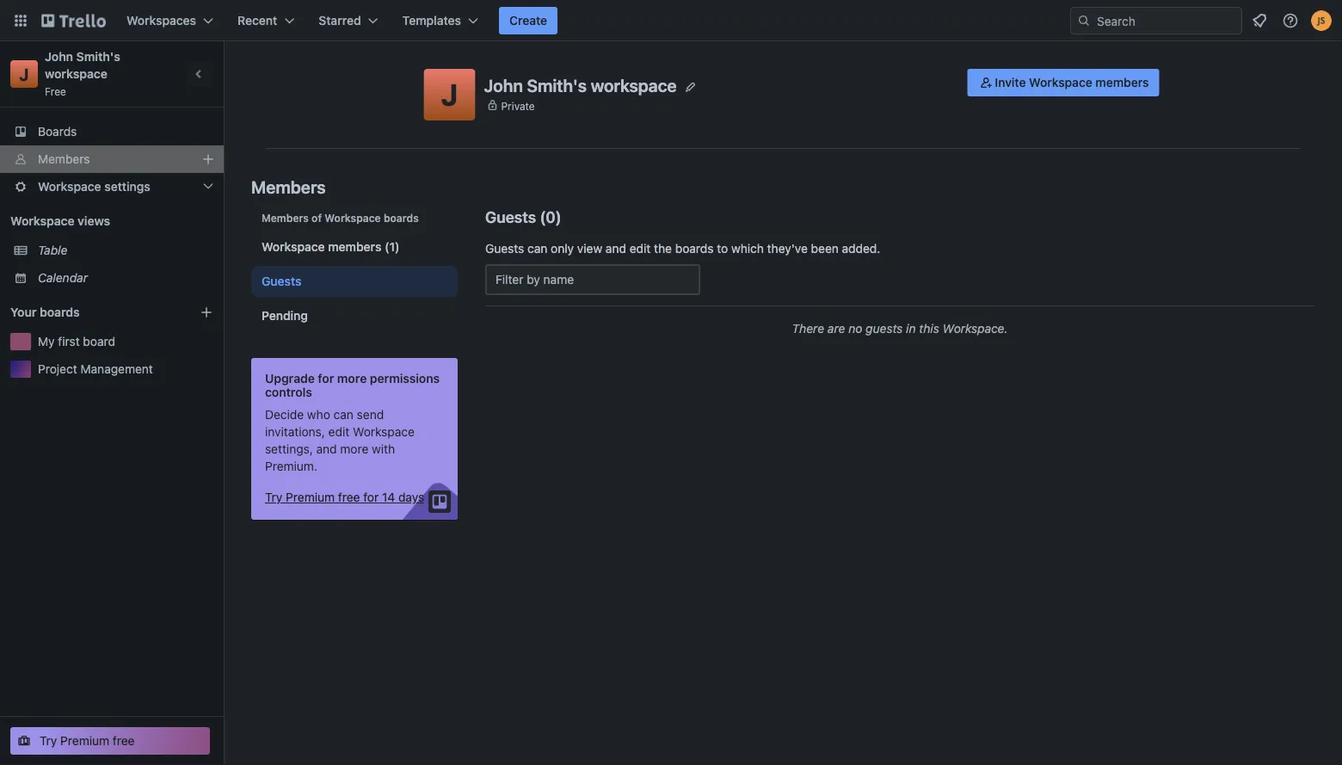 Task type: locate. For each thing, give the bounding box(es) containing it.
try inside button
[[265, 490, 283, 504]]

no
[[849, 321, 863, 336]]

members left of
[[262, 212, 309, 224]]

workspace inside button
[[1029, 75, 1093, 89]]

they've
[[767, 241, 808, 256]]

0 horizontal spatial members
[[328, 240, 382, 254]]

0 vertical spatial smith's
[[76, 49, 120, 64]]

recent button
[[227, 7, 305, 34]]

send
[[357, 407, 384, 422]]

templates button
[[392, 7, 489, 34]]

0 horizontal spatial can
[[334, 407, 354, 422]]

guests can only view and edit the boards to which they've been added.
[[485, 241, 881, 256]]

0 vertical spatial and
[[606, 241, 626, 256]]

0 horizontal spatial smith's
[[76, 49, 120, 64]]

1 horizontal spatial j
[[441, 77, 458, 112]]

1 vertical spatial and
[[316, 442, 337, 456]]

john inside john smith's workspace free
[[45, 49, 73, 64]]

Filter by name text field
[[485, 264, 701, 295]]

templates
[[402, 13, 461, 28]]

starred
[[319, 13, 361, 28]]

workspace settings button
[[0, 173, 224, 201]]

1 horizontal spatial premium
[[286, 490, 335, 504]]

1 vertical spatial for
[[363, 490, 379, 504]]

try premium free for 14 days button
[[265, 489, 424, 506]]

upgrade
[[265, 371, 315, 386]]

0 vertical spatial try
[[265, 490, 283, 504]]

can right who
[[334, 407, 354, 422]]

boards up first
[[40, 305, 80, 319]]

workspace inside upgrade for more permissions controls decide who can send invitations, edit workspace settings, and more with premium.
[[353, 425, 415, 439]]

0 vertical spatial more
[[337, 371, 367, 386]]

guests for guests link
[[262, 274, 302, 288]]

workspace down primary element
[[591, 75, 677, 95]]

1 horizontal spatial edit
[[630, 241, 651, 256]]

1 horizontal spatial try
[[265, 490, 283, 504]]

j
[[19, 64, 29, 84], [441, 77, 458, 112]]

try premium free for 14 days
[[265, 490, 424, 504]]

can left only
[[528, 241, 548, 256]]

0 horizontal spatial premium
[[60, 734, 109, 748]]

who
[[307, 407, 330, 422]]

0 horizontal spatial boards
[[40, 305, 80, 319]]

can
[[528, 241, 548, 256], [334, 407, 354, 422]]

j link
[[10, 60, 38, 88]]

try
[[265, 490, 283, 504], [40, 734, 57, 748]]

j left private
[[441, 77, 458, 112]]

view
[[577, 241, 603, 256]]

settings
[[104, 179, 150, 194]]

edit down who
[[328, 425, 350, 439]]

there are no guests in this workspace.
[[792, 321, 1008, 336]]

john up private
[[484, 75, 523, 95]]

workspace up free
[[45, 67, 108, 81]]

1 horizontal spatial free
[[338, 490, 360, 504]]

1 vertical spatial more
[[340, 442, 369, 456]]

workspace right invite
[[1029, 75, 1093, 89]]

sm image
[[978, 74, 995, 91]]

( 0 )
[[540, 207, 562, 226]]

workspace
[[45, 67, 108, 81], [591, 75, 677, 95]]

1 vertical spatial edit
[[328, 425, 350, 439]]

premium
[[286, 490, 335, 504], [60, 734, 109, 748]]

1 horizontal spatial for
[[363, 490, 379, 504]]

premium inside button
[[286, 490, 335, 504]]

1 horizontal spatial members
[[1096, 75, 1149, 89]]

0 vertical spatial for
[[318, 371, 334, 386]]

1 vertical spatial members
[[328, 240, 382, 254]]

project
[[38, 362, 77, 376]]

been
[[811, 241, 839, 256]]

(
[[540, 207, 546, 226]]

2 vertical spatial boards
[[40, 305, 80, 319]]

1 vertical spatial premium
[[60, 734, 109, 748]]

members of workspace boards
[[262, 212, 419, 224]]

0 horizontal spatial john
[[45, 49, 73, 64]]

table link
[[38, 242, 213, 259]]

boards left to
[[675, 241, 714, 256]]

0 horizontal spatial for
[[318, 371, 334, 386]]

try for try premium free for 14 days
[[265, 490, 283, 504]]

john smith's workspace link
[[45, 49, 123, 81]]

members inside button
[[1096, 75, 1149, 89]]

john
[[45, 49, 73, 64], [484, 75, 523, 95]]

john for john smith's workspace free
[[45, 49, 73, 64]]

1 vertical spatial can
[[334, 407, 354, 422]]

j left john smith's workspace free
[[19, 64, 29, 84]]

premium inside "button"
[[60, 734, 109, 748]]

members link
[[0, 145, 224, 173]]

premium.
[[265, 459, 318, 473]]

1 horizontal spatial workspace
[[591, 75, 677, 95]]

free for try premium free
[[113, 734, 135, 748]]

upgrade for more permissions controls decide who can send invitations, edit workspace settings, and more with premium.
[[265, 371, 440, 473]]

views
[[78, 214, 110, 228]]

john up free
[[45, 49, 73, 64]]

days
[[398, 490, 424, 504]]

workspace views
[[10, 214, 110, 228]]

guests
[[485, 207, 536, 226], [485, 241, 524, 256], [262, 274, 302, 288]]

members down members of workspace boards
[[328, 240, 382, 254]]

edit
[[630, 241, 651, 256], [328, 425, 350, 439]]

members down the search field
[[1096, 75, 1149, 89]]

0 notifications image
[[1250, 10, 1270, 31]]

try premium free
[[40, 734, 135, 748]]

workspace for john smith's workspace
[[591, 75, 677, 95]]

and right view
[[606, 241, 626, 256]]

0 vertical spatial free
[[338, 490, 360, 504]]

members up of
[[251, 176, 326, 197]]

only
[[551, 241, 574, 256]]

0 horizontal spatial try
[[40, 734, 57, 748]]

1 horizontal spatial smith's
[[527, 75, 587, 95]]

0 vertical spatial premium
[[286, 490, 335, 504]]

the
[[654, 241, 672, 256]]

my first board link
[[38, 333, 213, 350]]

workspace inside john smith's workspace free
[[45, 67, 108, 81]]

invite
[[995, 75, 1026, 89]]

workspaces button
[[116, 7, 224, 34]]

guests left (
[[485, 207, 536, 226]]

smith's up private
[[527, 75, 587, 95]]

0 vertical spatial members
[[38, 152, 90, 166]]

boards link
[[0, 118, 224, 145]]

boards up (1) at the left
[[384, 212, 419, 224]]

management
[[80, 362, 153, 376]]

)
[[556, 207, 562, 226]]

and down who
[[316, 442, 337, 456]]

1 vertical spatial members
[[251, 176, 326, 197]]

john for john smith's workspace
[[484, 75, 523, 95]]

for left "14"
[[363, 490, 379, 504]]

members
[[1096, 75, 1149, 89], [328, 240, 382, 254]]

1 horizontal spatial can
[[528, 241, 548, 256]]

smith's down back to home image on the left top of page
[[76, 49, 120, 64]]

0 vertical spatial members
[[1096, 75, 1149, 89]]

for inside button
[[363, 490, 379, 504]]

0 horizontal spatial free
[[113, 734, 135, 748]]

1 vertical spatial guests
[[485, 241, 524, 256]]

free inside try premium free "button"
[[113, 734, 135, 748]]

create button
[[499, 7, 558, 34]]

j inside button
[[441, 77, 458, 112]]

there
[[792, 321, 825, 336]]

try premium free button
[[10, 727, 210, 755]]

0 horizontal spatial workspace
[[45, 67, 108, 81]]

my first board
[[38, 334, 115, 349]]

boards
[[384, 212, 419, 224], [675, 241, 714, 256], [40, 305, 80, 319]]

14
[[382, 490, 395, 504]]

0 vertical spatial john
[[45, 49, 73, 64]]

edit inside upgrade for more permissions controls decide who can send invitations, edit workspace settings, and more with premium.
[[328, 425, 350, 439]]

1 vertical spatial boards
[[675, 241, 714, 256]]

for inside upgrade for more permissions controls decide who can send invitations, edit workspace settings, and more with premium.
[[318, 371, 334, 386]]

1 horizontal spatial john
[[484, 75, 523, 95]]

0
[[546, 207, 556, 226]]

add board image
[[200, 306, 213, 319]]

free inside try premium free for 14 days button
[[338, 490, 360, 504]]

free
[[338, 490, 360, 504], [113, 734, 135, 748]]

workspace inside 'popup button'
[[38, 179, 101, 194]]

workspace
[[1029, 75, 1093, 89], [38, 179, 101, 194], [325, 212, 381, 224], [10, 214, 74, 228], [262, 240, 325, 254], [353, 425, 415, 439]]

members down boards
[[38, 152, 90, 166]]

1 vertical spatial try
[[40, 734, 57, 748]]

more up send
[[337, 371, 367, 386]]

1 vertical spatial john
[[484, 75, 523, 95]]

0 vertical spatial edit
[[630, 241, 651, 256]]

0 horizontal spatial and
[[316, 442, 337, 456]]

premium for try premium free for 14 days
[[286, 490, 335, 504]]

1 vertical spatial free
[[113, 734, 135, 748]]

workspace down of
[[262, 240, 325, 254]]

1 vertical spatial smith's
[[527, 75, 587, 95]]

0 horizontal spatial j
[[19, 64, 29, 84]]

for right upgrade
[[318, 371, 334, 386]]

more left with on the bottom left
[[340, 442, 369, 456]]

1 horizontal spatial and
[[606, 241, 626, 256]]

guests left only
[[485, 241, 524, 256]]

for
[[318, 371, 334, 386], [363, 490, 379, 504]]

0 vertical spatial boards
[[384, 212, 419, 224]]

0 horizontal spatial edit
[[328, 425, 350, 439]]

try inside "button"
[[40, 734, 57, 748]]

workspace up with on the bottom left
[[353, 425, 415, 439]]

controls
[[265, 385, 312, 399]]

guests
[[866, 321, 903, 336]]

to
[[717, 241, 728, 256]]

decide
[[265, 407, 304, 422]]

members
[[38, 152, 90, 166], [251, 176, 326, 197], [262, 212, 309, 224]]

workspace up workspace views
[[38, 179, 101, 194]]

edit left the
[[630, 241, 651, 256]]

project management link
[[38, 361, 213, 378]]

guests up pending
[[262, 274, 302, 288]]

2 vertical spatial guests
[[262, 274, 302, 288]]

smith's
[[76, 49, 120, 64], [527, 75, 587, 95]]

smith's inside john smith's workspace free
[[76, 49, 120, 64]]

are
[[828, 321, 845, 336]]



Task type: vqa. For each thing, say whether or not it's contained in the screenshot.
the boards to the middle
yes



Task type: describe. For each thing, give the bounding box(es) containing it.
in
[[906, 321, 916, 336]]

can inside upgrade for more permissions controls decide who can send invitations, edit workspace settings, and more with premium.
[[334, 407, 354, 422]]

your boards with 2 items element
[[10, 302, 174, 323]]

with
[[372, 442, 395, 456]]

pending link
[[251, 300, 458, 331]]

2 vertical spatial members
[[262, 212, 309, 224]]

j button
[[424, 69, 475, 120]]

john smith (johnsmith38824343) image
[[1312, 10, 1332, 31]]

back to home image
[[41, 7, 106, 34]]

workspace for john smith's workspace free
[[45, 67, 108, 81]]

my
[[38, 334, 55, 349]]

added.
[[842, 241, 881, 256]]

try for try premium free
[[40, 734, 57, 748]]

0 vertical spatial guests
[[485, 207, 536, 226]]

workspace members
[[262, 240, 382, 254]]

john smith's workspace free
[[45, 49, 123, 97]]

boards
[[38, 124, 77, 139]]

calendar
[[38, 271, 88, 285]]

1 horizontal spatial boards
[[384, 212, 419, 224]]

private
[[501, 100, 535, 112]]

search image
[[1077, 14, 1091, 28]]

workspace navigation collapse icon image
[[188, 62, 212, 86]]

smith's for john smith's workspace free
[[76, 49, 120, 64]]

2 horizontal spatial boards
[[675, 241, 714, 256]]

guests link
[[251, 266, 458, 297]]

and inside upgrade for more permissions controls decide who can send invitations, edit workspace settings, and more with premium.
[[316, 442, 337, 456]]

workspace up table at the top of page
[[10, 214, 74, 228]]

invitations,
[[265, 425, 325, 439]]

workspace right of
[[325, 212, 381, 224]]

premium for try premium free
[[60, 734, 109, 748]]

board
[[83, 334, 115, 349]]

workspaces
[[127, 13, 196, 28]]

pending
[[262, 309, 308, 323]]

invite workspace members button
[[968, 69, 1160, 96]]

workspace.
[[943, 321, 1008, 336]]

Search field
[[1091, 8, 1242, 34]]

create
[[509, 13, 547, 28]]

free
[[45, 85, 66, 97]]

free for try premium free for 14 days
[[338, 490, 360, 504]]

this
[[919, 321, 940, 336]]

your boards
[[10, 305, 80, 319]]

open information menu image
[[1282, 12, 1299, 29]]

smith's for john smith's workspace
[[527, 75, 587, 95]]

john smith's workspace
[[484, 75, 677, 95]]

which
[[732, 241, 764, 256]]

(1)
[[385, 240, 400, 254]]

your
[[10, 305, 37, 319]]

permissions
[[370, 371, 440, 386]]

of
[[312, 212, 322, 224]]

project management
[[38, 362, 153, 376]]

calendar link
[[38, 269, 213, 287]]

primary element
[[0, 0, 1342, 41]]

first
[[58, 334, 80, 349]]

starred button
[[308, 7, 389, 34]]

0 vertical spatial can
[[528, 241, 548, 256]]

guests for guests can only view and edit the boards to which they've been added.
[[485, 241, 524, 256]]

j for j link at left
[[19, 64, 29, 84]]

settings,
[[265, 442, 313, 456]]

boards inside your boards with 2 items element
[[40, 305, 80, 319]]

invite workspace members
[[995, 75, 1149, 89]]

workspace settings
[[38, 179, 150, 194]]

table
[[38, 243, 68, 257]]

recent
[[238, 13, 277, 28]]

j for the j button at top
[[441, 77, 458, 112]]



